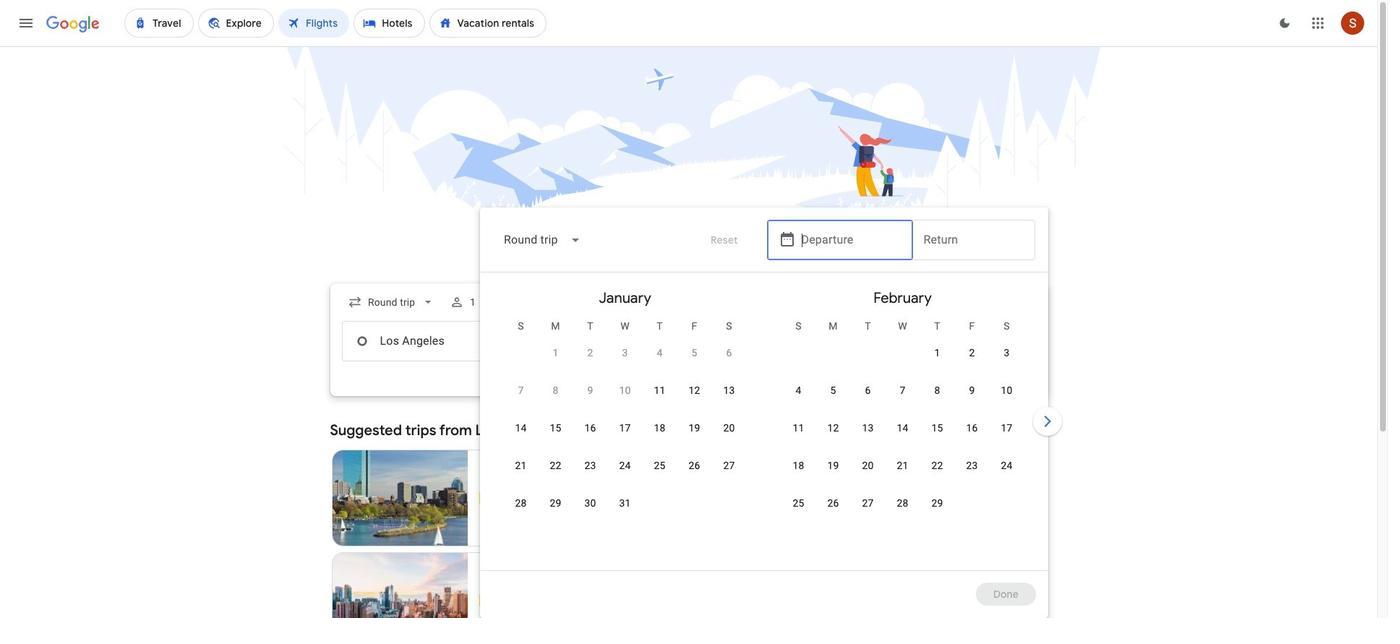 Task type: locate. For each thing, give the bounding box(es) containing it.
thu, jan 18 element
[[654, 421, 666, 435]]

2 row group from the left
[[764, 278, 1042, 565]]

fri, jan 12 element
[[689, 383, 700, 398]]

sun, jan 14 element
[[515, 421, 527, 435]]

row up wed, jan 31 element at the bottom left
[[504, 452, 747, 493]]

thu, feb 8 element
[[934, 383, 940, 398]]

1 return text field from the top
[[924, 221, 1023, 260]]

row
[[538, 333, 747, 380], [920, 333, 1024, 380], [504, 377, 747, 418], [781, 377, 1024, 418], [504, 414, 747, 456], [781, 414, 1024, 456], [504, 452, 747, 493], [781, 452, 1024, 493], [504, 489, 642, 531], [781, 489, 955, 531]]

1 vertical spatial return text field
[[924, 322, 1023, 361]]

sat, jan 27 element
[[723, 458, 735, 473]]

2 spirit image from the top
[[480, 595, 491, 607]]

fri, feb 23 element
[[966, 458, 978, 473]]

change appearance image
[[1267, 6, 1302, 40]]

sun, feb 25 element
[[793, 496, 804, 510]]

thu, jan 25 element
[[654, 458, 666, 473]]

None text field
[[342, 321, 546, 362]]

row up wed, jan 17 element
[[504, 377, 747, 418]]

1 departure text field from the top
[[801, 221, 901, 260]]

mon, jan 8 element
[[553, 383, 559, 398]]

grid
[[486, 278, 1042, 579]]

thu, feb 22 element
[[932, 458, 943, 473]]

tue, jan 30 element
[[585, 496, 596, 510]]

none text field inside 'flight' "search box"
[[342, 321, 546, 362]]

wed, feb 21 element
[[897, 458, 909, 473]]

2 return text field from the top
[[924, 322, 1023, 361]]

mon, jan 15 element
[[550, 421, 561, 435]]

tue, feb 13 element
[[862, 421, 874, 435]]

row group
[[486, 278, 764, 565], [764, 278, 1042, 565]]

1 row group from the left
[[486, 278, 764, 565]]

0 vertical spatial return text field
[[924, 221, 1023, 260]]

1 vertical spatial spirit image
[[480, 595, 491, 607]]

main menu image
[[17, 14, 35, 32]]

wed, feb 7 element
[[900, 383, 906, 398]]

wed, jan 3 element
[[622, 346, 628, 360]]

row up wed, feb 14 element
[[781, 377, 1024, 418]]

wed, feb 14 element
[[897, 421, 909, 435]]

mon, feb 19 element
[[827, 458, 839, 473]]

row up wed, feb 21 element
[[781, 414, 1024, 456]]

fri, jan 19 element
[[689, 421, 700, 435]]

sun, feb 4 element
[[796, 383, 801, 398]]

wed, jan 10 element
[[619, 383, 631, 398]]

wed, jan 24 element
[[619, 458, 631, 473]]

fri, feb 9 element
[[969, 383, 975, 398]]

Return text field
[[924, 221, 1023, 260], [924, 322, 1023, 361]]

tue, jan 16 element
[[585, 421, 596, 435]]

tue, jan 23 element
[[585, 458, 596, 473]]

0 vertical spatial spirit image
[[480, 492, 491, 504]]

next image
[[1030, 404, 1065, 439]]

None field
[[492, 223, 592, 257], [342, 289, 441, 315], [492, 223, 592, 257], [342, 289, 441, 315]]

row down mon, jan 22 element
[[504, 489, 642, 531]]

0 vertical spatial departure text field
[[801, 221, 901, 260]]

Departure text field
[[801, 221, 901, 260], [801, 322, 901, 361]]

2 departure text field from the top
[[801, 322, 901, 361]]

1 vertical spatial departure text field
[[801, 322, 901, 361]]

tue, feb 27 element
[[862, 496, 874, 510]]

thu, feb 29 element
[[932, 496, 943, 510]]

spirit image
[[480, 492, 491, 504], [480, 595, 491, 607]]



Task type: vqa. For each thing, say whether or not it's contained in the screenshot.
Main menu Image
yes



Task type: describe. For each thing, give the bounding box(es) containing it.
wed, jan 17 element
[[619, 421, 631, 435]]

fri, jan 26 element
[[689, 458, 700, 473]]

wed, feb 28 element
[[897, 496, 909, 510]]

sat, feb 17 element
[[1001, 421, 1013, 435]]

suggested trips from los angeles region
[[330, 414, 1047, 618]]

tue, jan 9 element
[[587, 383, 593, 398]]

fri, feb 16 element
[[966, 421, 978, 435]]

sat, feb 24 element
[[1001, 458, 1013, 473]]

sun, jan 21 element
[[515, 458, 527, 473]]

grid inside 'flight' "search box"
[[486, 278, 1042, 579]]

row up fri, feb 9 element
[[920, 333, 1024, 380]]

thu, jan 11 element
[[654, 383, 666, 398]]

mon, feb 5 element
[[830, 383, 836, 398]]

thu, feb 15 element
[[932, 421, 943, 435]]

sun, feb 11 element
[[793, 421, 804, 435]]

wed, jan 31 element
[[619, 496, 631, 510]]

1 spirit image from the top
[[480, 492, 491, 504]]

sat, jan 13 element
[[723, 383, 735, 398]]

sun, jan 7 element
[[518, 383, 524, 398]]

row up wed, feb 28 element
[[781, 452, 1024, 493]]

fri, jan 5 element
[[692, 346, 697, 360]]

tue, feb 20 element
[[862, 458, 874, 473]]

sat, feb 3 element
[[1004, 346, 1010, 360]]

thu, jan 4 element
[[657, 346, 663, 360]]

mon, feb 26 element
[[827, 496, 839, 510]]

tue, feb 6 element
[[865, 383, 871, 398]]

sat, jan 6 element
[[726, 346, 732, 360]]

row up wed, jan 24 element
[[504, 414, 747, 456]]

sun, jan 28 element
[[515, 496, 527, 510]]

sat, feb 10 element
[[1001, 383, 1013, 398]]

sun, feb 18 element
[[793, 458, 804, 473]]

row up thu, jan 11 element
[[538, 333, 747, 380]]

row down the tue, feb 20 element
[[781, 489, 955, 531]]

thu, feb 1 element
[[934, 346, 940, 360]]

fri, feb 2 element
[[969, 346, 975, 360]]

mon, jan 1 element
[[553, 346, 559, 360]]

tue, jan 2 element
[[587, 346, 593, 360]]

Flight search field
[[318, 208, 1065, 618]]

mon, feb 12 element
[[827, 421, 839, 435]]

mon, jan 22 element
[[550, 458, 561, 473]]

sat, jan 20 element
[[723, 421, 735, 435]]

mon, jan 29 element
[[550, 496, 561, 510]]



